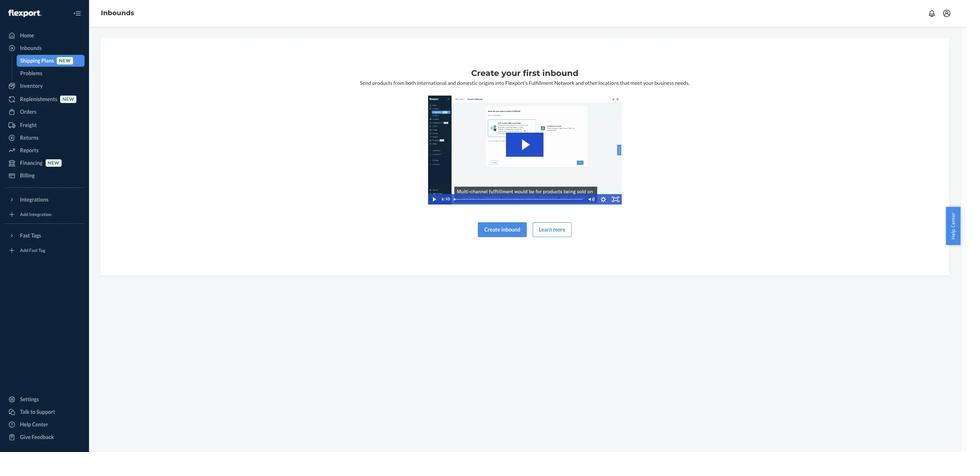 Task type: locate. For each thing, give the bounding box(es) containing it.
create inside the create your first inbound send products from both international and domestic origins into flexport's fulfillment network and other locations that meet your business needs.
[[471, 68, 499, 78]]

inbound
[[543, 68, 579, 78], [501, 227, 521, 233]]

create inside button
[[485, 227, 500, 233]]

0 vertical spatial fast
[[20, 233, 30, 239]]

0 vertical spatial create
[[471, 68, 499, 78]]

0 horizontal spatial and
[[448, 80, 456, 86]]

0 vertical spatial center
[[950, 213, 957, 228]]

send
[[360, 80, 371, 86]]

help
[[950, 229, 957, 240], [20, 422, 31, 428]]

your right meet
[[643, 80, 654, 86]]

settings
[[20, 397, 39, 403]]

returns
[[20, 135, 39, 141]]

1 horizontal spatial help
[[950, 229, 957, 240]]

0 vertical spatial add
[[20, 212, 28, 218]]

your
[[502, 68, 521, 78], [643, 80, 654, 86]]

1 horizontal spatial inbounds
[[101, 9, 134, 17]]

1 vertical spatial center
[[32, 422, 48, 428]]

and
[[448, 80, 456, 86], [576, 80, 584, 86]]

fast left the "tags"
[[20, 233, 30, 239]]

inbound inside button
[[501, 227, 521, 233]]

1 vertical spatial inbound
[[501, 227, 521, 233]]

network
[[555, 80, 575, 86]]

settings link
[[4, 394, 85, 406]]

inbound up network
[[543, 68, 579, 78]]

orders link
[[4, 106, 85, 118]]

1 vertical spatial new
[[63, 97, 74, 102]]

1 horizontal spatial center
[[950, 213, 957, 228]]

learn more button
[[533, 223, 572, 237]]

to
[[30, 409, 35, 416]]

flexport logo image
[[8, 10, 42, 17]]

inbounds link
[[101, 9, 134, 17], [4, 42, 85, 54]]

1 vertical spatial create
[[485, 227, 500, 233]]

give feedback button
[[4, 432, 85, 444]]

create for inbound
[[485, 227, 500, 233]]

new for financing
[[48, 161, 59, 166]]

international
[[417, 80, 447, 86]]

integrations button
[[4, 194, 85, 206]]

give
[[20, 435, 31, 441]]

1 horizontal spatial and
[[576, 80, 584, 86]]

1 horizontal spatial help center
[[950, 213, 957, 240]]

freight
[[20, 122, 37, 128]]

0 vertical spatial help
[[950, 229, 957, 240]]

freight link
[[4, 120, 85, 131]]

inbound left 'learn' in the bottom of the page
[[501, 227, 521, 233]]

create
[[471, 68, 499, 78], [485, 227, 500, 233]]

and left other
[[576, 80, 584, 86]]

add left integration
[[20, 212, 28, 218]]

1 vertical spatial add
[[20, 248, 28, 254]]

learn more
[[539, 227, 566, 233]]

1 vertical spatial help
[[20, 422, 31, 428]]

new right plans
[[59, 58, 71, 64]]

business
[[655, 80, 674, 86]]

and left domestic
[[448, 80, 456, 86]]

more
[[553, 227, 566, 233]]

0 vertical spatial help center
[[950, 213, 957, 240]]

new down reports link
[[48, 161, 59, 166]]

1 horizontal spatial inbounds link
[[101, 9, 134, 17]]

help center
[[950, 213, 957, 240], [20, 422, 48, 428]]

center
[[950, 213, 957, 228], [32, 422, 48, 428]]

0 horizontal spatial inbounds link
[[4, 42, 85, 54]]

problems
[[20, 70, 42, 76]]

billing link
[[4, 170, 85, 182]]

add integration
[[20, 212, 52, 218]]

domestic
[[457, 80, 478, 86]]

create inbound button
[[478, 223, 527, 237]]

1 vertical spatial inbounds
[[20, 45, 42, 51]]

fast
[[20, 233, 30, 239], [29, 248, 38, 254]]

0 vertical spatial inbounds link
[[101, 9, 134, 17]]

inbound inside the create your first inbound send products from both international and domestic origins into flexport's fulfillment network and other locations that meet your business needs.
[[543, 68, 579, 78]]

0 horizontal spatial inbound
[[501, 227, 521, 233]]

new for replenishments
[[63, 97, 74, 102]]

inbounds
[[101, 9, 134, 17], [20, 45, 42, 51]]

0 horizontal spatial inbounds
[[20, 45, 42, 51]]

add for add integration
[[20, 212, 28, 218]]

1 vertical spatial help center
[[20, 422, 48, 428]]

1 horizontal spatial your
[[643, 80, 654, 86]]

1 horizontal spatial inbound
[[543, 68, 579, 78]]

fast inside dropdown button
[[20, 233, 30, 239]]

0 vertical spatial new
[[59, 58, 71, 64]]

fast tags
[[20, 233, 41, 239]]

fast left tag
[[29, 248, 38, 254]]

video thumbnail image
[[428, 96, 622, 205], [428, 96, 622, 205]]

0 horizontal spatial help
[[20, 422, 31, 428]]

2 add from the top
[[20, 248, 28, 254]]

feedback
[[32, 435, 54, 441]]

new up the orders link
[[63, 97, 74, 102]]

0 horizontal spatial your
[[502, 68, 521, 78]]

0 vertical spatial inbounds
[[101, 9, 134, 17]]

support
[[36, 409, 55, 416]]

add fast tag
[[20, 248, 45, 254]]

talk to support button
[[4, 407, 85, 419]]

close navigation image
[[73, 9, 82, 18]]

give feedback
[[20, 435, 54, 441]]

financing
[[20, 160, 43, 166]]

new
[[59, 58, 71, 64], [63, 97, 74, 102], [48, 161, 59, 166]]

0 vertical spatial inbound
[[543, 68, 579, 78]]

0 horizontal spatial help center
[[20, 422, 48, 428]]

fulfillment
[[529, 80, 554, 86]]

billing
[[20, 173, 35, 179]]

add
[[20, 212, 28, 218], [20, 248, 28, 254]]

2 vertical spatial new
[[48, 161, 59, 166]]

your up flexport's
[[502, 68, 521, 78]]

1 add from the top
[[20, 212, 28, 218]]

help inside button
[[950, 229, 957, 240]]

add down fast tags
[[20, 248, 28, 254]]



Task type: describe. For each thing, give the bounding box(es) containing it.
learn
[[539, 227, 552, 233]]

other
[[585, 80, 598, 86]]

products
[[372, 80, 393, 86]]

help center link
[[4, 419, 85, 431]]

into
[[495, 80, 504, 86]]

open notifications image
[[928, 9, 937, 18]]

orders
[[20, 109, 36, 115]]

add integration link
[[4, 209, 85, 221]]

1 vertical spatial your
[[643, 80, 654, 86]]

help center button
[[947, 207, 961, 245]]

talk to support
[[20, 409, 55, 416]]

create for your
[[471, 68, 499, 78]]

2 and from the left
[[576, 80, 584, 86]]

returns link
[[4, 132, 85, 144]]

replenishments
[[20, 96, 57, 102]]

add for add fast tag
[[20, 248, 28, 254]]

shipping plans
[[20, 58, 54, 64]]

shipping
[[20, 58, 40, 64]]

open account menu image
[[943, 9, 952, 18]]

create inbound
[[485, 227, 521, 233]]

home
[[20, 32, 34, 39]]

meet
[[631, 80, 642, 86]]

center inside button
[[950, 213, 957, 228]]

both
[[406, 80, 416, 86]]

first
[[523, 68, 540, 78]]

locations
[[599, 80, 619, 86]]

from
[[394, 80, 405, 86]]

add fast tag link
[[4, 245, 85, 257]]

talk
[[20, 409, 29, 416]]

integrations
[[20, 197, 48, 203]]

inventory link
[[4, 80, 85, 92]]

video element
[[428, 96, 622, 205]]

tag
[[39, 248, 45, 254]]

1 vertical spatial fast
[[29, 248, 38, 254]]

1 and from the left
[[448, 80, 456, 86]]

origins
[[479, 80, 494, 86]]

flexport's
[[505, 80, 528, 86]]

reports
[[20, 147, 39, 154]]

home link
[[4, 30, 85, 42]]

create your first inbound send products from both international and domestic origins into flexport's fulfillment network and other locations that meet your business needs.
[[360, 68, 690, 86]]

reports link
[[4, 145, 85, 157]]

new for shipping plans
[[59, 58, 71, 64]]

inventory
[[20, 83, 43, 89]]

0 vertical spatial your
[[502, 68, 521, 78]]

plans
[[41, 58, 54, 64]]

needs.
[[675, 80, 690, 86]]

tags
[[31, 233, 41, 239]]

problems link
[[17, 68, 85, 79]]

help center inside button
[[950, 213, 957, 240]]

1 vertical spatial inbounds link
[[4, 42, 85, 54]]

integration
[[29, 212, 52, 218]]

fast tags button
[[4, 230, 85, 242]]

0 horizontal spatial center
[[32, 422, 48, 428]]

that
[[620, 80, 630, 86]]



Task type: vqa. For each thing, say whether or not it's contained in the screenshot.
the bottom your
yes



